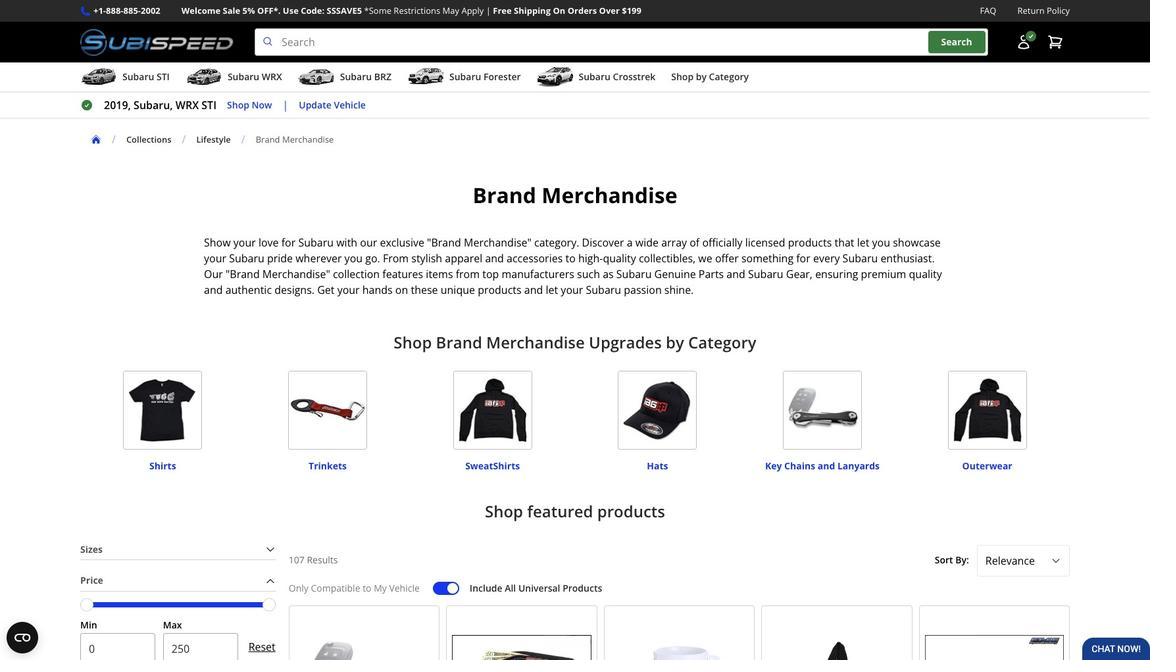 Task type: describe. For each thing, give the bounding box(es) containing it.
subaru down something
[[748, 267, 783, 282]]

show
[[204, 236, 231, 250]]

shipping
[[514, 5, 551, 16]]

shine.
[[664, 283, 694, 297]]

tomei mug white b120 sunny truck vending machine - universal image
[[610, 612, 749, 661]]

1 horizontal spatial merchandise"
[[464, 236, 532, 250]]

universal
[[518, 582, 560, 595]]

shop for shop brand merchandise upgrades by category
[[394, 332, 432, 353]]

a subaru sti thumbnail image image
[[80, 67, 117, 87]]

shirts link
[[149, 454, 176, 472]]

authentic
[[225, 283, 272, 297]]

subaru up passion
[[616, 267, 652, 282]]

lanyards
[[837, 460, 880, 472]]

pride
[[267, 251, 293, 266]]

1 vertical spatial category
[[688, 332, 756, 353]]

sssave5
[[327, 5, 362, 16]]

a subaru forester thumbnail image image
[[407, 67, 444, 87]]

1 horizontal spatial "brand
[[427, 236, 461, 250]]

faq
[[980, 5, 996, 16]]

showcase
[[893, 236, 941, 250]]

0 horizontal spatial products
[[478, 283, 522, 297]]

upgrades
[[589, 332, 662, 353]]

a subaru crosstrek thumbnail image image
[[537, 67, 573, 87]]

welcome
[[181, 5, 221, 16]]

wherever
[[296, 251, 342, 266]]

subispeed repeated logo hoodie black x-large image
[[767, 612, 906, 661]]

min
[[80, 619, 97, 632]]

lifestyle
[[196, 133, 231, 145]]

category inside "dropdown button"
[[709, 70, 749, 83]]

top
[[482, 267, 499, 282]]

0 vertical spatial merchandise
[[282, 133, 334, 145]]

items
[[426, 267, 453, 282]]

update vehicle button
[[299, 98, 366, 113]]

subaru down as
[[586, 283, 621, 297]]

show your love for subaru with our exclusive "brand merchandise" category. discover a wide array of officially licensed products that let you showcase your subaru pride wherever you go. from stylish apparel and accessories to high-quality collectibles, we offer something for every subaru enthusiast. our "brand merchandise" collection features items from top manufacturers such as subaru genuine parts and subaru gear, ensuring premium quality and authentic designs. get your hands on these unique products and let your subaru passion shine.
[[204, 236, 942, 297]]

and down offer
[[727, 267, 745, 282]]

only compatible to my vehicle
[[289, 582, 420, 595]]

outerwear image image
[[948, 371, 1027, 450]]

premium
[[861, 267, 906, 282]]

sort by:
[[935, 554, 969, 567]]

stylish
[[411, 251, 442, 266]]

with
[[336, 236, 357, 250]]

offer
[[715, 251, 739, 266]]

wide
[[635, 236, 659, 250]]

subaru brz
[[340, 70, 391, 83]]

shop by category
[[671, 70, 749, 83]]

key chains and lanyards link
[[765, 454, 880, 472]]

subaru down love
[[229, 251, 264, 266]]

trinkets image image
[[288, 371, 367, 450]]

collectibles,
[[639, 251, 696, 266]]

every
[[813, 251, 840, 266]]

subispeed logo image
[[80, 28, 234, 56]]

shop brand merchandise upgrades by category
[[394, 332, 756, 353]]

high-
[[578, 251, 603, 266]]

minimum slider
[[80, 599, 93, 612]]

1 vertical spatial for
[[796, 251, 810, 266]]

subaru wrx
[[228, 70, 282, 83]]

hats link
[[647, 454, 668, 472]]

/ for lifestyle
[[182, 132, 186, 147]]

1 vertical spatial brand merchandise
[[473, 181, 677, 209]]

code:
[[301, 5, 324, 16]]

2 vertical spatial brand
[[436, 332, 482, 353]]

2 vertical spatial products
[[597, 500, 665, 522]]

collections
[[126, 133, 171, 145]]

vehicle inside button
[[334, 99, 366, 111]]

unique
[[441, 283, 475, 297]]

designs.
[[274, 283, 314, 297]]

from
[[383, 251, 409, 266]]

shop for shop by category
[[671, 70, 694, 83]]

and down the manufacturers
[[524, 283, 543, 297]]

return policy
[[1017, 5, 1070, 16]]

subaru brz button
[[298, 65, 391, 92]]

hands
[[362, 283, 393, 297]]

search button
[[928, 31, 985, 53]]

sizes button
[[80, 540, 276, 560]]

button image
[[1016, 34, 1032, 50]]

get
[[317, 283, 335, 297]]

accessories
[[507, 251, 563, 266]]

1 vertical spatial let
[[546, 283, 558, 297]]

chains
[[784, 460, 815, 472]]

gear,
[[786, 267, 813, 282]]

include
[[470, 582, 502, 595]]

+1-888-885-2002 link
[[93, 4, 160, 18]]

1 vertical spatial vehicle
[[389, 582, 420, 595]]

only
[[289, 582, 308, 595]]

such
[[577, 267, 600, 282]]

licensed
[[745, 236, 785, 250]]

Min text field
[[80, 633, 155, 661]]

subaru sti button
[[80, 65, 170, 92]]

select... image
[[1051, 556, 1061, 566]]

sizes
[[80, 543, 103, 556]]

key chains and lanyards image image
[[783, 371, 862, 450]]

sweatshirts image image
[[453, 371, 532, 450]]

of
[[690, 236, 700, 250]]

brand merchandise link
[[256, 133, 344, 145]]

Max text field
[[163, 633, 238, 661]]

return
[[1017, 5, 1045, 16]]

0 vertical spatial products
[[788, 236, 832, 250]]

subaru left forester at the top left of the page
[[449, 70, 481, 83]]

subaru down that
[[843, 251, 878, 266]]

shop for shop now
[[227, 99, 249, 111]]

we
[[698, 251, 712, 266]]

Select... button
[[977, 545, 1070, 577]]

search input field
[[255, 28, 988, 56]]

1 vertical spatial you
[[344, 251, 363, 266]]

features
[[382, 267, 423, 282]]

sweatshirts link
[[465, 454, 520, 472]]

price button
[[80, 571, 276, 592]]

keysmart aluminum compact key organizer (black) - universal image
[[295, 612, 434, 661]]

shirts
[[149, 460, 176, 472]]

include all universal products
[[470, 582, 602, 595]]

1 vertical spatial to
[[363, 582, 371, 595]]

1 vertical spatial brand
[[473, 181, 536, 209]]

0 vertical spatial let
[[857, 236, 869, 250]]

$199
[[622, 5, 641, 16]]

a subaru wrx thumbnail image image
[[185, 67, 222, 87]]

go.
[[365, 251, 380, 266]]



Task type: locate. For each thing, give the bounding box(es) containing it.
a subaru brz thumbnail image image
[[298, 67, 335, 87]]

open widget image
[[7, 622, 38, 654]]

enthusiast.
[[881, 251, 935, 266]]

0 horizontal spatial wrx
[[176, 98, 199, 113]]

1 vertical spatial "brand
[[226, 267, 260, 282]]

2002
[[141, 5, 160, 16]]

/ left lifestyle
[[182, 132, 186, 147]]

apply
[[461, 5, 484, 16]]

0 horizontal spatial brand merchandise
[[256, 133, 334, 145]]

and down the our at the top left
[[204, 283, 223, 297]]

1 horizontal spatial vehicle
[[389, 582, 420, 595]]

| right now
[[283, 98, 288, 113]]

ensuring
[[815, 267, 858, 282]]

subaru,
[[134, 98, 173, 113]]

to left my
[[363, 582, 371, 595]]

sweatshirts
[[465, 460, 520, 472]]

1 horizontal spatial by
[[696, 70, 707, 83]]

by inside shop by category "dropdown button"
[[696, 70, 707, 83]]

reset button
[[248, 632, 276, 661]]

0 vertical spatial by
[[696, 70, 707, 83]]

subaru up wherever
[[298, 236, 334, 250]]

free
[[493, 5, 512, 16]]

subaru up shop now
[[228, 70, 259, 83]]

/ for collections
[[112, 132, 116, 147]]

to left high-
[[565, 251, 576, 266]]

subaru inside dropdown button
[[579, 70, 610, 83]]

home image
[[91, 134, 101, 145]]

brz
[[374, 70, 391, 83]]

0 horizontal spatial |
[[283, 98, 288, 113]]

shop down "sweatshirts"
[[485, 500, 523, 522]]

forester
[[484, 70, 521, 83]]

and up top
[[485, 251, 504, 266]]

vehicle right my
[[389, 582, 420, 595]]

shirts image image
[[123, 371, 202, 450]]

on
[[395, 283, 408, 297]]

merchandise" up designs. at the top of page
[[262, 267, 330, 282]]

/ right home icon
[[112, 132, 116, 147]]

2 / from the left
[[182, 132, 186, 147]]

products up every
[[788, 236, 832, 250]]

0 horizontal spatial sti
[[157, 70, 170, 83]]

you up enthusiast.
[[872, 236, 890, 250]]

subaru forester button
[[407, 65, 521, 92]]

update
[[299, 99, 331, 111]]

shop now link
[[227, 98, 272, 113]]

1 horizontal spatial brand merchandise
[[473, 181, 677, 209]]

0 horizontal spatial you
[[344, 251, 363, 266]]

0 vertical spatial |
[[486, 5, 491, 16]]

now
[[252, 99, 272, 111]]

1 vertical spatial by
[[666, 332, 684, 353]]

1 horizontal spatial |
[[486, 5, 491, 16]]

1 vertical spatial merchandise
[[542, 181, 677, 209]]

these
[[411, 283, 438, 297]]

0 horizontal spatial vehicle
[[334, 99, 366, 111]]

sale
[[223, 5, 240, 16]]

1 vertical spatial sti
[[202, 98, 216, 113]]

0 horizontal spatial to
[[363, 582, 371, 595]]

sort
[[935, 554, 953, 567]]

1 horizontal spatial /
[[182, 132, 186, 147]]

0 vertical spatial quality
[[603, 251, 636, 266]]

and right chains
[[818, 460, 835, 472]]

subaru
[[122, 70, 154, 83], [228, 70, 259, 83], [340, 70, 372, 83], [449, 70, 481, 83], [579, 70, 610, 83], [298, 236, 334, 250], [229, 251, 264, 266], [843, 251, 878, 266], [616, 267, 652, 282], [748, 267, 783, 282], [586, 283, 621, 297]]

lifestyle link
[[196, 133, 241, 145], [196, 133, 231, 145]]

shop
[[671, 70, 694, 83], [227, 99, 249, 111], [394, 332, 432, 353], [485, 500, 523, 522]]

| left the free
[[486, 5, 491, 16]]

from
[[456, 267, 480, 282]]

1 vertical spatial |
[[283, 98, 288, 113]]

|
[[486, 5, 491, 16], [283, 98, 288, 113]]

shop featured products
[[485, 500, 665, 522]]

3 / from the left
[[241, 132, 245, 147]]

0 vertical spatial wrx
[[262, 70, 282, 83]]

merchandise
[[282, 133, 334, 145], [542, 181, 677, 209], [486, 332, 585, 353]]

brand merchandise down the update on the left of page
[[256, 133, 334, 145]]

trinkets link
[[309, 454, 347, 472]]

to
[[565, 251, 576, 266], [363, 582, 371, 595]]

your down collection
[[337, 283, 360, 297]]

for up the pride
[[281, 236, 296, 250]]

1 horizontal spatial sti
[[202, 98, 216, 113]]

gcs 2015 wrx toy car (red) image
[[925, 612, 1064, 661]]

0 vertical spatial category
[[709, 70, 749, 83]]

sti inside dropdown button
[[157, 70, 170, 83]]

subaru left crosstrek
[[579, 70, 610, 83]]

array
[[661, 236, 687, 250]]

2 horizontal spatial products
[[788, 236, 832, 250]]

quality down enthusiast.
[[909, 267, 942, 282]]

sti up the 2019, subaru, wrx sti
[[157, 70, 170, 83]]

merchandise" up top
[[464, 236, 532, 250]]

subaru crosstrek
[[579, 70, 655, 83]]

sti down a subaru wrx thumbnail image at the top
[[202, 98, 216, 113]]

you
[[872, 236, 890, 250], [344, 251, 363, 266]]

products down the hats
[[597, 500, 665, 522]]

exclusive
[[380, 236, 424, 250]]

wrx black leather wallet - universal image
[[452, 612, 591, 661]]

update vehicle
[[299, 99, 366, 111]]

brand merchandise up category.
[[473, 181, 677, 209]]

crosstrek
[[613, 70, 655, 83]]

trinkets
[[309, 460, 347, 472]]

products
[[563, 582, 602, 595]]

1 / from the left
[[112, 132, 116, 147]]

use
[[283, 5, 299, 16]]

0 horizontal spatial for
[[281, 236, 296, 250]]

as
[[603, 267, 614, 282]]

subaru left brz
[[340, 70, 372, 83]]

0 horizontal spatial "brand
[[226, 267, 260, 282]]

key chains and lanyards
[[765, 460, 880, 472]]

0 vertical spatial "brand
[[427, 236, 461, 250]]

/ right lifestyle
[[241, 132, 245, 147]]

quality down a
[[603, 251, 636, 266]]

your
[[233, 236, 256, 250], [204, 251, 226, 266], [337, 283, 360, 297], [561, 283, 583, 297]]

1 horizontal spatial you
[[872, 236, 890, 250]]

shop now
[[227, 99, 272, 111]]

policy
[[1047, 5, 1070, 16]]

2 horizontal spatial /
[[241, 132, 245, 147]]

reset
[[248, 640, 276, 655]]

price
[[80, 575, 103, 587]]

shop left now
[[227, 99, 249, 111]]

1 horizontal spatial to
[[565, 251, 576, 266]]

0 horizontal spatial quality
[[603, 251, 636, 266]]

wrx inside subaru wrx dropdown button
[[262, 70, 282, 83]]

products down top
[[478, 283, 522, 297]]

orders
[[568, 5, 597, 16]]

apparel
[[445, 251, 482, 266]]

1 vertical spatial products
[[478, 283, 522, 297]]

vehicle down subaru brz dropdown button
[[334, 99, 366, 111]]

"brand
[[427, 236, 461, 250], [226, 267, 260, 282]]

0 vertical spatial brand merchandise
[[256, 133, 334, 145]]

1 vertical spatial quality
[[909, 267, 942, 282]]

0 vertical spatial to
[[565, 251, 576, 266]]

sti
[[157, 70, 170, 83], [202, 98, 216, 113]]

0 vertical spatial for
[[281, 236, 296, 250]]

manufacturers
[[502, 267, 574, 282]]

for
[[281, 236, 296, 250], [796, 251, 810, 266]]

wrx down a subaru wrx thumbnail image at the top
[[176, 98, 199, 113]]

welcome sale 5% off*. use code: sssave5 *some restrictions may apply | free shipping on orders over $199
[[181, 5, 641, 16]]

1 horizontal spatial quality
[[909, 267, 942, 282]]

love
[[258, 236, 279, 250]]

your left love
[[233, 236, 256, 250]]

107
[[289, 554, 304, 567]]

by
[[696, 70, 707, 83], [666, 332, 684, 353]]

category
[[709, 70, 749, 83], [688, 332, 756, 353]]

key
[[765, 460, 782, 472]]

2019, subaru, wrx sti
[[104, 98, 216, 113]]

shop right crosstrek
[[671, 70, 694, 83]]

5%
[[242, 5, 255, 16]]

0 vertical spatial merchandise"
[[464, 236, 532, 250]]

subaru wrx button
[[185, 65, 282, 92]]

your down such
[[561, 283, 583, 297]]

discover
[[582, 236, 624, 250]]

shop down on
[[394, 332, 432, 353]]

0 vertical spatial vehicle
[[334, 99, 366, 111]]

hats image image
[[618, 371, 697, 450]]

1 horizontal spatial wrx
[[262, 70, 282, 83]]

wrx up now
[[262, 70, 282, 83]]

restrictions
[[394, 5, 440, 16]]

2 vertical spatial merchandise
[[486, 332, 585, 353]]

0 vertical spatial sti
[[157, 70, 170, 83]]

1 horizontal spatial for
[[796, 251, 810, 266]]

shop for shop featured products
[[485, 500, 523, 522]]

1 horizontal spatial products
[[597, 500, 665, 522]]

merchandise"
[[464, 236, 532, 250], [262, 267, 330, 282]]

maximum slider
[[262, 599, 276, 612]]

107 results
[[289, 554, 338, 567]]

1 vertical spatial wrx
[[176, 98, 199, 113]]

our
[[360, 236, 377, 250]]

let
[[857, 236, 869, 250], [546, 283, 558, 297]]

collection
[[333, 267, 380, 282]]

may
[[443, 5, 459, 16]]

subaru forester
[[449, 70, 521, 83]]

let down the manufacturers
[[546, 283, 558, 297]]

subaru sti
[[122, 70, 170, 83]]

"brand up stylish
[[427, 236, 461, 250]]

category.
[[534, 236, 579, 250]]

shop inside "dropdown button"
[[671, 70, 694, 83]]

1 horizontal spatial let
[[857, 236, 869, 250]]

your up the our at the top left
[[204, 251, 226, 266]]

"brand up authentic
[[226, 267, 260, 282]]

0 horizontal spatial by
[[666, 332, 684, 353]]

officially
[[702, 236, 742, 250]]

collections link
[[126, 133, 182, 145], [126, 133, 171, 145]]

0 vertical spatial brand
[[256, 133, 280, 145]]

let right that
[[857, 236, 869, 250]]

something
[[741, 251, 793, 266]]

0 horizontal spatial /
[[112, 132, 116, 147]]

for up gear, at the right
[[796, 251, 810, 266]]

you up collection
[[344, 251, 363, 266]]

1 vertical spatial merchandise"
[[262, 267, 330, 282]]

0 horizontal spatial let
[[546, 283, 558, 297]]

featured
[[527, 500, 593, 522]]

to inside show your love for subaru with our exclusive "brand merchandise" category. discover a wide array of officially licensed products that let you showcase your subaru pride wherever you go. from stylish apparel and accessories to high-quality collectibles, we offer something for every subaru enthusiast. our "brand merchandise" collection features items from top manufacturers such as subaru genuine parts and subaru gear, ensuring premium quality and authentic designs. get your hands on these unique products and let your subaru passion shine.
[[565, 251, 576, 266]]

outerwear
[[962, 460, 1012, 472]]

0 horizontal spatial merchandise"
[[262, 267, 330, 282]]

subaru up subaru,
[[122, 70, 154, 83]]

0 vertical spatial you
[[872, 236, 890, 250]]



Task type: vqa. For each thing, say whether or not it's contained in the screenshot.
such
yes



